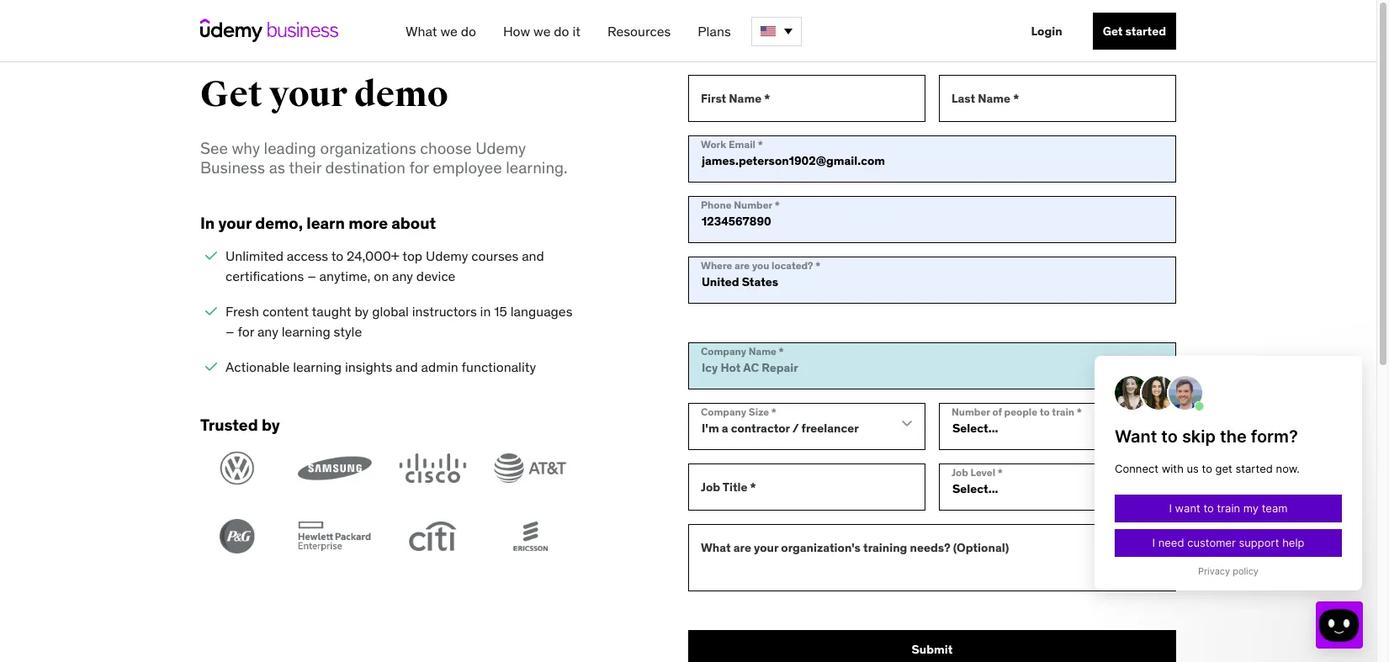 Task type: locate. For each thing, give the bounding box(es) containing it.
0 vertical spatial number
[[734, 199, 773, 211]]

1 vertical spatial any
[[258, 324, 279, 341]]

what up demo on the top left of the page
[[406, 23, 437, 40]]

by inside fresh content taught by global instructors in 15 languages – for any learning style
[[355, 303, 369, 320]]

are down title
[[734, 540, 752, 555]]

to left train
[[1040, 406, 1050, 418]]

see why leading organizations choose udemy business as their destination for employee learning.
[[200, 138, 568, 178]]

to up anytime,
[[331, 248, 344, 265]]

1 horizontal spatial we
[[534, 23, 551, 40]]

job left 'level'
[[952, 466, 969, 479]]

0 vertical spatial are
[[735, 259, 750, 272]]

0 horizontal spatial for
[[238, 324, 254, 341]]

are
[[735, 259, 750, 272], [734, 540, 752, 555]]

0 horizontal spatial we
[[441, 23, 458, 40]]

we left the how
[[441, 23, 458, 40]]

instructors
[[412, 303, 477, 320]]

and
[[522, 248, 545, 265], [396, 359, 418, 376]]

2 company from the top
[[701, 406, 747, 418]]

citi logo image
[[396, 519, 469, 554]]

1 vertical spatial what
[[701, 540, 731, 555]]

company
[[701, 345, 747, 358], [701, 406, 747, 418]]

1 horizontal spatial –
[[307, 268, 316, 285]]

0 horizontal spatial what
[[406, 23, 437, 40]]

resources button
[[601, 16, 678, 46]]

0 vertical spatial get
[[1103, 24, 1123, 39]]

* for phone number *
[[775, 199, 780, 211]]

and left admin
[[396, 359, 418, 376]]

anytime,
[[320, 268, 371, 285]]

*
[[765, 91, 771, 106], [1014, 91, 1020, 106], [758, 138, 763, 151], [775, 199, 780, 211], [816, 259, 821, 272], [779, 345, 784, 358], [772, 406, 777, 418], [1077, 406, 1082, 418], [998, 466, 1003, 479], [751, 480, 757, 495]]

– down fresh
[[226, 324, 235, 341]]

in
[[200, 213, 215, 233]]

in your demo, learn more about
[[200, 213, 436, 233]]

– inside unlimited access to 24,000+ top udemy courses and certifications – anytime, on any device
[[307, 268, 316, 285]]

for
[[410, 158, 429, 178], [238, 324, 254, 341]]

phone
[[701, 199, 732, 211]]

1 we from the left
[[441, 23, 458, 40]]

last
[[952, 91, 976, 106]]

organizations
[[320, 138, 416, 159]]

get up why
[[200, 73, 263, 116]]

2 we from the left
[[534, 23, 551, 40]]

any down content
[[258, 324, 279, 341]]

1 do from the left
[[461, 23, 476, 40]]

job for job level *
[[952, 466, 969, 479]]

any
[[392, 268, 413, 285], [258, 324, 279, 341]]

1 vertical spatial to
[[1040, 406, 1050, 418]]

learning down style
[[293, 359, 342, 376]]

by
[[355, 303, 369, 320], [262, 415, 280, 435]]

get inside get started 'link'
[[1103, 24, 1123, 39]]

your
[[269, 73, 348, 116], [218, 213, 252, 233], [754, 540, 779, 555]]

0 vertical spatial for
[[410, 158, 429, 178]]

* for job title *
[[751, 480, 757, 495]]

0 horizontal spatial get
[[200, 73, 263, 116]]

get left started
[[1103, 24, 1123, 39]]

1 vertical spatial for
[[238, 324, 254, 341]]

1 horizontal spatial to
[[1040, 406, 1050, 418]]

for for unlimited access to 24,000+ top udemy courses and certifications – anytime, on any device
[[238, 324, 254, 341]]

1 horizontal spatial what
[[701, 540, 731, 555]]

size
[[749, 406, 770, 418]]

1 horizontal spatial and
[[522, 248, 545, 265]]

to
[[331, 248, 344, 265], [1040, 406, 1050, 418]]

1 vertical spatial job
[[701, 480, 721, 495]]

1 vertical spatial by
[[262, 415, 280, 435]]

organization's
[[781, 540, 861, 555]]

0 vertical spatial learning
[[282, 324, 331, 341]]

udemy right choose
[[476, 138, 526, 159]]

by right trusted
[[262, 415, 280, 435]]

title
[[723, 480, 748, 495]]

company up 'company size *' on the bottom
[[701, 345, 747, 358]]

do left it
[[554, 23, 570, 40]]

we
[[441, 23, 458, 40], [534, 23, 551, 40]]

demo
[[354, 73, 448, 116]]

0 vertical spatial company
[[701, 345, 747, 358]]

name for last
[[978, 91, 1011, 106]]

what inside dropdown button
[[406, 23, 437, 40]]

your for get
[[269, 73, 348, 116]]

0 vertical spatial your
[[269, 73, 348, 116]]

how we do it button
[[497, 16, 588, 46]]

what down job title *
[[701, 540, 731, 555]]

First Name * text field
[[689, 75, 926, 122]]

0 horizontal spatial –
[[226, 324, 235, 341]]

last name *
[[952, 91, 1020, 106]]

for left employee
[[410, 158, 429, 178]]

1 vertical spatial get
[[200, 73, 263, 116]]

1 vertical spatial your
[[218, 213, 252, 233]]

name
[[729, 91, 762, 106], [978, 91, 1011, 106], [749, 345, 777, 358]]

1 vertical spatial are
[[734, 540, 752, 555]]

actionable
[[226, 359, 290, 376]]

1 vertical spatial udemy
[[426, 248, 468, 265]]

1 vertical spatial company
[[701, 406, 747, 418]]

login button
[[1022, 13, 1073, 50]]

0 horizontal spatial and
[[396, 359, 418, 376]]

0 horizontal spatial any
[[258, 324, 279, 341]]

0 vertical spatial and
[[522, 248, 545, 265]]

leading
[[264, 138, 316, 159]]

0 vertical spatial to
[[331, 248, 344, 265]]

learning.
[[506, 158, 568, 178]]

company left the size
[[701, 406, 747, 418]]

are for where
[[735, 259, 750, 272]]

0 horizontal spatial your
[[218, 213, 252, 233]]

you
[[753, 259, 770, 272]]

1 horizontal spatial any
[[392, 268, 413, 285]]

your for in
[[218, 213, 252, 233]]

0 vertical spatial any
[[392, 268, 413, 285]]

2 do from the left
[[554, 23, 570, 40]]

for inside see why leading organizations choose udemy business as their destination for employee learning.
[[410, 158, 429, 178]]

we right the how
[[534, 23, 551, 40]]

0 vertical spatial –
[[307, 268, 316, 285]]

by up style
[[355, 303, 369, 320]]

0 horizontal spatial to
[[331, 248, 344, 265]]

learning inside fresh content taught by global instructors in 15 languages – for any learning style
[[282, 324, 331, 341]]

plans
[[698, 23, 731, 40]]

certifications
[[226, 268, 304, 285]]

1 horizontal spatial udemy
[[476, 138, 526, 159]]

we for what
[[441, 23, 458, 40]]

volkswagen logo image
[[200, 451, 274, 486]]

–
[[307, 268, 316, 285], [226, 324, 235, 341]]

1 company from the top
[[701, 345, 747, 358]]

Company Name * text field
[[689, 342, 1177, 390]]

first
[[701, 91, 727, 106]]

job level *
[[952, 466, 1003, 479]]

cisco logo image
[[396, 451, 469, 486]]

unlimited access to 24,000+ top udemy courses and certifications – anytime, on any device
[[226, 248, 545, 285]]

p&g logo image
[[200, 519, 274, 554]]

access
[[287, 248, 328, 265]]

name right first
[[729, 91, 762, 106]]

udemy inside unlimited access to 24,000+ top udemy courses and certifications – anytime, on any device
[[426, 248, 468, 265]]

number left of
[[952, 406, 991, 418]]

24,000+
[[347, 248, 400, 265]]

menu navigation
[[392, 0, 1177, 62]]

what for what we do
[[406, 23, 437, 40]]

* for job level *
[[998, 466, 1003, 479]]

courses
[[472, 248, 519, 265]]

hewlett packard enterprise logo image
[[298, 519, 372, 554]]

0 horizontal spatial job
[[701, 480, 721, 495]]

do left the how
[[461, 23, 476, 40]]

0 horizontal spatial by
[[262, 415, 280, 435]]

1 horizontal spatial do
[[554, 23, 570, 40]]

insights
[[345, 359, 392, 376]]

to inside unlimited access to 24,000+ top udemy courses and certifications – anytime, on any device
[[331, 248, 344, 265]]

your left organization's
[[754, 540, 779, 555]]

name for first
[[729, 91, 762, 106]]

– down access
[[307, 268, 316, 285]]

udemy up device
[[426, 248, 468, 265]]

udemy inside see why leading organizations choose udemy business as their destination for employee learning.
[[476, 138, 526, 159]]

company name *
[[701, 345, 784, 358]]

1 horizontal spatial by
[[355, 303, 369, 320]]

and right courses
[[522, 248, 545, 265]]

1 horizontal spatial number
[[952, 406, 991, 418]]

1 vertical spatial learning
[[293, 359, 342, 376]]

learning down content
[[282, 324, 331, 341]]

content
[[263, 303, 309, 320]]

on
[[374, 268, 389, 285]]

resources
[[608, 23, 671, 40]]

do
[[461, 23, 476, 40], [554, 23, 570, 40]]

number right phone
[[734, 199, 773, 211]]

0 horizontal spatial udemy
[[426, 248, 468, 265]]

of
[[993, 406, 1003, 418]]

1 horizontal spatial job
[[952, 466, 969, 479]]

2 vertical spatial your
[[754, 540, 779, 555]]

your right in
[[218, 213, 252, 233]]

job
[[952, 466, 969, 479], [701, 480, 721, 495]]

1 vertical spatial number
[[952, 406, 991, 418]]

we for how
[[534, 23, 551, 40]]

for inside fresh content taught by global instructors in 15 languages – for any learning style
[[238, 324, 254, 341]]

1 vertical spatial –
[[226, 324, 235, 341]]

at&t logo image
[[493, 451, 567, 486]]

are left you
[[735, 259, 750, 272]]

what
[[406, 23, 437, 40], [701, 540, 731, 555]]

get
[[1103, 24, 1123, 39], [200, 73, 263, 116]]

name right 'last'
[[978, 91, 1011, 106]]

train
[[1053, 406, 1075, 418]]

– inside fresh content taught by global instructors in 15 languages – for any learning style
[[226, 324, 235, 341]]

0 vertical spatial what
[[406, 23, 437, 40]]

Job Title * text field
[[689, 464, 926, 511]]

0 vertical spatial by
[[355, 303, 369, 320]]

1 horizontal spatial for
[[410, 158, 429, 178]]

get started link
[[1093, 13, 1177, 50]]

1 horizontal spatial your
[[269, 73, 348, 116]]

0 horizontal spatial do
[[461, 23, 476, 40]]

people
[[1005, 406, 1038, 418]]

for down fresh
[[238, 324, 254, 341]]

What are your organization's training needs? (Optional) text field
[[689, 524, 1177, 592]]

any right on
[[392, 268, 413, 285]]

job left title
[[701, 480, 721, 495]]

name up the size
[[749, 345, 777, 358]]

device
[[417, 268, 456, 285]]

1 horizontal spatial get
[[1103, 24, 1123, 39]]

0 vertical spatial job
[[952, 466, 969, 479]]

number
[[734, 199, 773, 211], [952, 406, 991, 418]]

0 vertical spatial udemy
[[476, 138, 526, 159]]

your up leading
[[269, 73, 348, 116]]

do for what we do
[[461, 23, 476, 40]]



Task type: vqa. For each thing, say whether or not it's contained in the screenshot.
topmost ANY
yes



Task type: describe. For each thing, give the bounding box(es) containing it.
business
[[200, 158, 265, 178]]

top
[[403, 248, 423, 265]]

email
[[729, 138, 756, 151]]

why
[[232, 138, 260, 159]]

for for get your demo
[[410, 158, 429, 178]]

2 horizontal spatial your
[[754, 540, 779, 555]]

are for what
[[734, 540, 752, 555]]

admin
[[421, 359, 459, 376]]

unlimited
[[226, 248, 284, 265]]

Last Name * text field
[[940, 75, 1177, 122]]

company for company name *
[[701, 345, 747, 358]]

destination
[[325, 158, 406, 178]]

* for last name *
[[1014, 91, 1020, 106]]

company for company size *
[[701, 406, 747, 418]]

company size *
[[701, 406, 777, 418]]

demo,
[[255, 213, 303, 233]]

ericsson logo image
[[493, 519, 567, 554]]

employee
[[433, 158, 502, 178]]

* for company name *
[[779, 345, 784, 358]]

– for for
[[226, 324, 235, 341]]

samsung logo image
[[298, 451, 372, 486]]

phone number *
[[701, 199, 780, 211]]

more
[[349, 213, 388, 233]]

located?
[[772, 259, 814, 272]]

how we do it
[[503, 23, 581, 40]]

it
[[573, 23, 581, 40]]

level
[[971, 466, 996, 479]]

0 horizontal spatial number
[[734, 199, 773, 211]]

needs?
[[911, 540, 951, 555]]

udemy for learning.
[[476, 138, 526, 159]]

fresh
[[226, 303, 259, 320]]

what we do button
[[399, 16, 483, 46]]

number of people to train *
[[952, 406, 1082, 418]]

fresh content taught by global instructors in 15 languages – for any learning style
[[226, 303, 573, 341]]

trusted
[[200, 415, 258, 435]]

in
[[480, 303, 491, 320]]

get for get your demo
[[200, 73, 263, 116]]

Work Email * email field
[[689, 135, 1177, 183]]

get your demo
[[200, 73, 448, 116]]

learn
[[307, 213, 345, 233]]

training
[[864, 540, 908, 555]]

choose
[[420, 138, 472, 159]]

15
[[494, 303, 508, 320]]

what for what are your organization's training needs? (optional)
[[701, 540, 731, 555]]

work email *
[[701, 138, 763, 151]]

where are you located? *
[[701, 259, 821, 272]]

* for first name *
[[765, 91, 771, 106]]

* for company size *
[[772, 406, 777, 418]]

plans button
[[691, 16, 738, 46]]

job title *
[[701, 480, 757, 495]]

about
[[392, 213, 436, 233]]

style
[[334, 324, 362, 341]]

and inside unlimited access to 24,000+ top udemy courses and certifications – anytime, on any device
[[522, 248, 545, 265]]

actionable learning insights and admin functionality
[[226, 359, 536, 376]]

what we do
[[406, 23, 476, 40]]

get started
[[1103, 24, 1167, 39]]

get for get started
[[1103, 24, 1123, 39]]

where
[[701, 259, 733, 272]]

global
[[372, 303, 409, 320]]

what are your organization's training needs? (optional)
[[701, 540, 1010, 555]]

do for how we do it
[[554, 23, 570, 40]]

udemy business image
[[200, 19, 338, 42]]

login
[[1032, 24, 1063, 39]]

1 vertical spatial and
[[396, 359, 418, 376]]

how
[[503, 23, 531, 40]]

trusted by
[[200, 415, 280, 435]]

functionality
[[462, 359, 536, 376]]

work
[[701, 138, 727, 151]]

any inside unlimited access to 24,000+ top udemy courses and certifications – anytime, on any device
[[392, 268, 413, 285]]

udemy for any
[[426, 248, 468, 265]]

languages
[[511, 303, 573, 320]]

– for anytime,
[[307, 268, 316, 285]]

submit
[[912, 643, 953, 658]]

taught
[[312, 303, 352, 320]]

first name *
[[701, 91, 771, 106]]

submit button
[[689, 630, 1177, 663]]

see
[[200, 138, 228, 159]]

started
[[1126, 24, 1167, 39]]

job for job title *
[[701, 480, 721, 495]]

* for work email *
[[758, 138, 763, 151]]

their
[[289, 158, 322, 178]]

any inside fresh content taught by global instructors in 15 languages – for any learning style
[[258, 324, 279, 341]]

as
[[269, 158, 285, 178]]

Phone Number * telephone field
[[689, 196, 1177, 243]]

name for company
[[749, 345, 777, 358]]

(optional)
[[954, 540, 1010, 555]]



